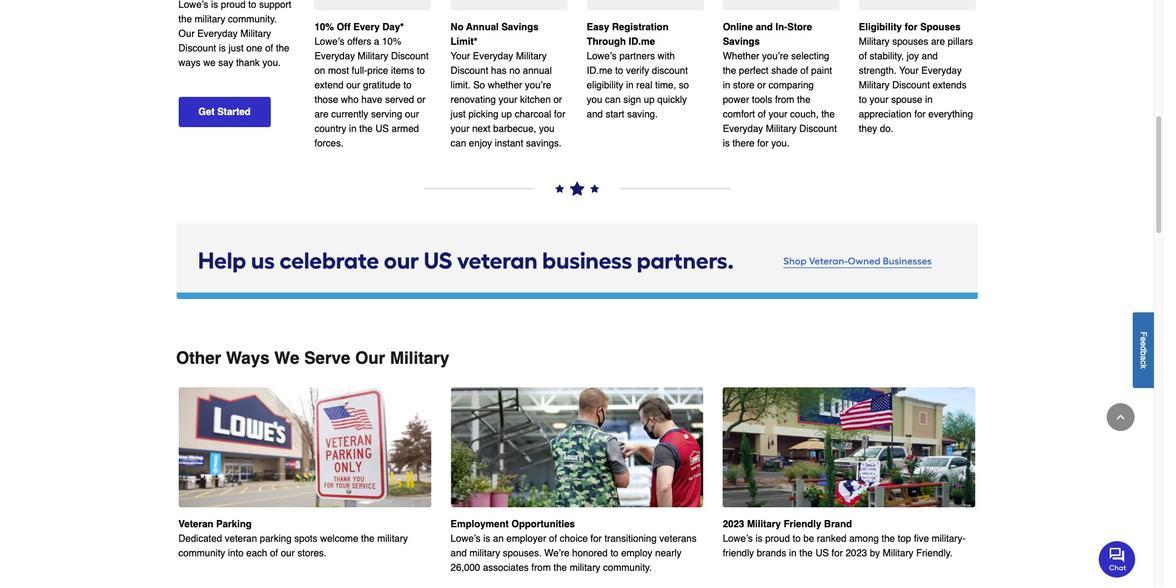 Task type: describe. For each thing, give the bounding box(es) containing it.
and inside easy registration through id.me lowe's partners with id.me to verify discount eligibility in real time, so you can sign up quickly and start saving.
[[587, 109, 603, 120]]

to right items
[[417, 65, 425, 76]]

has
[[491, 65, 507, 76]]

eligibility
[[860, 22, 903, 33]]

is up we
[[211, 0, 218, 10]]

next
[[472, 124, 491, 134]]

military down honored
[[570, 563, 601, 574]]

no annual savings limit* your everyday military discount has no annual limit. so whether you're renovating your kitchen or just picking up charcoal for your next barbecue, you can enjoy instant savings.
[[451, 22, 566, 149]]

associates
[[483, 563, 529, 574]]

kitchen
[[520, 94, 551, 105]]

f e e d b a c k button
[[1134, 313, 1155, 388]]

0 vertical spatial 2023
[[723, 520, 745, 531]]

to inside lowe's is proud to support the military community. our everyday military discount is just one of the ways we say thank you.
[[248, 0, 257, 10]]

each
[[246, 549, 267, 560]]

2023 military friendly brand lowe's is proud to be ranked among the top five military- friendly brands in the us for 2023 by military friendly.
[[723, 520, 966, 560]]

just inside lowe's is proud to support the military community. our everyday military discount is just one of the ways we say thank you.
[[229, 43, 244, 54]]

comfort
[[723, 109, 756, 120]]

spots
[[294, 534, 318, 545]]

picking
[[469, 109, 499, 120]]

armed
[[392, 124, 419, 134]]

savings.
[[526, 138, 562, 149]]

everyday inside 10% off every day* lowe's offers a 10% everyday military discount on most full-price items to extend our gratitude to those who have served or are currently serving our country in the us armed forces.
[[315, 51, 355, 62]]

with
[[658, 51, 675, 62]]

off
[[337, 22, 351, 33]]

transitioning
[[605, 534, 657, 545]]

discount inside 'online and in-store savings whether you're selecting the perfect shade of paint in store or comparing power tools from the comfort of your couch, the everyday military discount is there for you.'
[[800, 124, 838, 134]]

easy registration through id.me lowe's partners with id.me to verify discount eligibility in real time, so you can sign up quickly and start saving.
[[587, 22, 690, 120]]

our inside lowe's is proud to support the military community. our everyday military discount is just one of the ways we say thank you.
[[179, 28, 195, 39]]

on
[[315, 65, 326, 76]]

military inside no annual savings limit* your everyday military discount has no annual limit. so whether you're renovating your kitchen or just picking up charcoal for your next barbecue, you can enjoy instant savings.
[[516, 51, 547, 62]]

military inside 10% off every day* lowe's offers a 10% everyday military discount on most full-price items to extend our gratitude to those who have served or are currently serving our country in the us armed forces.
[[358, 51, 389, 62]]

limit.
[[451, 80, 471, 91]]

couch,
[[791, 109, 819, 120]]

in inside eligibility for spouses military spouses are pillars of stability, joy and strength. your everyday military discount extends to your spouse in appreciation for everything they do.
[[926, 94, 933, 105]]

renovating
[[451, 94, 496, 105]]

everything
[[929, 109, 974, 120]]

is up say
[[219, 43, 226, 54]]

get started link
[[179, 97, 271, 127]]

a veteran only parking sign outside a lowe's store. image
[[179, 387, 432, 508]]

saving.
[[628, 109, 658, 120]]

ways
[[179, 57, 201, 68]]

five
[[915, 534, 930, 545]]

friendly.
[[917, 549, 953, 560]]

served
[[385, 94, 414, 105]]

lowe's for 2023 military friendly brand
[[723, 534, 753, 545]]

discount inside lowe's is proud to support the military community. our everyday military discount is just one of the ways we say thank you.
[[179, 43, 216, 54]]

charcoal
[[515, 109, 552, 120]]

paint
[[812, 65, 833, 76]]

support
[[259, 0, 292, 10]]

other
[[176, 348, 221, 368]]

annual
[[466, 22, 499, 33]]

say
[[218, 57, 234, 68]]

a inside button
[[1140, 356, 1149, 361]]

in-
[[776, 22, 788, 33]]

a large star with a small star on its left and right. image
[[176, 177, 979, 199]]

pillars
[[948, 36, 974, 47]]

military inside veteran parking dedicated veteran parking spots welcome the military community into each of our stores.
[[377, 534, 408, 545]]

chat invite button image
[[1100, 541, 1137, 578]]

serve
[[304, 348, 351, 368]]

c
[[1140, 361, 1149, 365]]

online
[[723, 22, 754, 33]]

1 vertical spatial id.me
[[587, 65, 613, 76]]

a inside 10% off every day* lowe's offers a 10% everyday military discount on most full-price items to extend our gratitude to those who have served or are currently serving our country in the us armed forces.
[[374, 36, 380, 47]]

annual
[[523, 65, 552, 76]]

to down items
[[404, 80, 412, 91]]

discount
[[652, 65, 688, 76]]

of down tools
[[758, 109, 766, 120]]

get
[[199, 107, 215, 118]]

perfect
[[740, 65, 769, 76]]

spouses
[[893, 36, 929, 47]]

to inside 2023 military friendly brand lowe's is proud to be ranked among the top five military- friendly brands in the us for 2023 by military friendly.
[[793, 534, 801, 545]]

military inside 'online and in-store savings whether you're selecting the perfect shade of paint in store or comparing power tools from the comfort of your couch, the everyday military discount is there for you.'
[[766, 124, 797, 134]]

just inside no annual savings limit* your everyday military discount has no annual limit. so whether you're renovating your kitchen or just picking up charcoal for your next barbecue, you can enjoy instant savings.
[[451, 109, 466, 120]]

your down whether
[[499, 94, 518, 105]]

or inside 'online and in-store savings whether you're selecting the perfect shade of paint in store or comparing power tools from the comfort of your couch, the everyday military discount is there for you.'
[[758, 80, 766, 91]]

a parking space decorated for memorial day with an american flag, flowers and a banner. image
[[723, 387, 976, 508]]

k
[[1140, 365, 1149, 369]]

and inside 'online and in-store savings whether you're selecting the perfect shade of paint in store or comparing power tools from the comfort of your couch, the everyday military discount is there for you.'
[[756, 22, 773, 33]]

veteran
[[179, 520, 214, 531]]

or inside no annual savings limit* your everyday military discount has no annual limit. so whether you're renovating your kitchen or just picking up charcoal for your next barbecue, you can enjoy instant savings.
[[554, 94, 563, 105]]

military down an
[[470, 549, 501, 559]]

to inside employment opportunities lowe's is an employer of choice for transitioning veterans and military spouses. we're honored to employ nearly 26,000 associates from the military community.
[[611, 549, 619, 559]]

savings inside no annual savings limit* your everyday military discount has no annual limit. so whether you're renovating your kitchen or just picking up charcoal for your next barbecue, you can enjoy instant savings.
[[502, 22, 539, 33]]

discount inside eligibility for spouses military spouses are pillars of stability, joy and strength. your everyday military discount extends to your spouse in appreciation for everything they do.
[[893, 80, 931, 91]]

the down whether
[[723, 65, 737, 76]]

for inside no annual savings limit* your everyday military discount has no annual limit. so whether you're renovating your kitchen or just picking up charcoal for your next barbecue, you can enjoy instant savings.
[[554, 109, 566, 120]]

of inside eligibility for spouses military spouses are pillars of stability, joy and strength. your everyday military discount extends to your spouse in appreciation for everything they do.
[[860, 51, 868, 62]]

through
[[587, 36, 626, 47]]

eligibility for spouses military spouses are pillars of stability, joy and strength. your everyday military discount extends to your spouse in appreciation for everything they do.
[[860, 22, 974, 134]]

proud inside 2023 military friendly brand lowe's is proud to be ranked among the top five military- friendly brands in the us for 2023 by military friendly.
[[766, 534, 791, 545]]

2 e from the top
[[1140, 342, 1149, 346]]

who
[[341, 94, 359, 105]]

strength.
[[860, 65, 897, 76]]

spouse
[[892, 94, 923, 105]]

no
[[451, 22, 464, 33]]

everyday inside eligibility for spouses military spouses are pillars of stability, joy and strength. your everyday military discount extends to your spouse in appreciation for everything they do.
[[922, 65, 963, 76]]

forces.
[[315, 138, 344, 149]]

ranked
[[818, 534, 847, 545]]

parking
[[260, 534, 292, 545]]

partners
[[620, 51, 655, 62]]

military inside lowe's is proud to support the military community. our everyday military discount is just one of the ways we say thank you.
[[195, 14, 225, 25]]

the right the one
[[276, 43, 290, 54]]

verify
[[626, 65, 650, 76]]

a lowe's associate in a camo vest talking with a lowe's red vest associate in the garden center. image
[[451, 387, 704, 508]]

an
[[493, 534, 504, 545]]

0 vertical spatial 10%
[[315, 22, 334, 33]]

joy
[[907, 51, 920, 62]]

extends
[[933, 80, 967, 91]]

we
[[275, 348, 300, 368]]

discount inside no annual savings limit* your everyday military discount has no annual limit. so whether you're renovating your kitchen or just picking up charcoal for your next barbecue, you can enjoy instant savings.
[[451, 65, 489, 76]]

proud inside lowe's is proud to support the military community. our everyday military discount is just one of the ways we say thank you.
[[221, 0, 246, 10]]

whether
[[723, 51, 760, 62]]

online and in-store savings whether you're selecting the perfect shade of paint in store or comparing power tools from the comfort of your couch, the everyday military discount is there for you.
[[723, 22, 838, 149]]

up inside easy registration through id.me lowe's partners with id.me to verify discount eligibility in real time, so you can sign up quickly and start saving.
[[644, 94, 655, 105]]

your inside 'online and in-store savings whether you're selecting the perfect shade of paint in store or comparing power tools from the comfort of your couch, the everyday military discount is there for you.'
[[769, 109, 788, 120]]

the i d dot me logo. image
[[587, 0, 704, 10]]

currently
[[331, 109, 369, 120]]

registration
[[612, 22, 669, 33]]

day*
[[383, 22, 404, 33]]

into
[[228, 549, 244, 560]]

offers
[[347, 36, 372, 47]]

in inside 'online and in-store savings whether you're selecting the perfect shade of paint in store or comparing power tools from the comfort of your couch, the everyday military discount is there for you.'
[[723, 80, 731, 91]]

spouses.
[[503, 549, 542, 559]]

the up "ways"
[[179, 14, 192, 25]]

you. inside lowe's is proud to support the military community. our everyday military discount is just one of the ways we say thank you.
[[263, 57, 281, 68]]

our inside veteran parking dedicated veteran parking spots welcome the military community into each of our stores.
[[281, 549, 295, 560]]

comparing
[[769, 80, 814, 91]]

the right couch,
[[822, 109, 835, 120]]

us inside 2023 military friendly brand lowe's is proud to be ranked among the top five military- friendly brands in the us for 2023 by military friendly.
[[816, 549, 830, 560]]

the inside employment opportunities lowe's is an employer of choice for transitioning veterans and military spouses. we're honored to employ nearly 26,000 associates from the military community.
[[554, 563, 567, 574]]

community. inside lowe's is proud to support the military community. our everyday military discount is just one of the ways we say thank you.
[[228, 14, 277, 25]]

lowe's for 10% off every day*
[[315, 36, 345, 47]]

get started
[[199, 107, 251, 118]]

be
[[804, 534, 815, 545]]

from inside 'online and in-store savings whether you're selecting the perfect shade of paint in store or comparing power tools from the comfort of your couch, the everyday military discount is there for you.'
[[776, 94, 795, 105]]

f
[[1140, 332, 1149, 337]]

parking
[[216, 520, 252, 531]]

chevron up image
[[1115, 412, 1128, 424]]



Task type: locate. For each thing, give the bounding box(es) containing it.
2 horizontal spatial or
[[758, 80, 766, 91]]

savings inside 'online and in-store savings whether you're selecting the perfect shade of paint in store or comparing power tools from the comfort of your couch, the everyday military discount is there for you.'
[[723, 36, 761, 47]]

a dark blue lowe's pagoda icon beside a light blue mobile phone icon. image
[[723, 0, 840, 10]]

items
[[391, 65, 414, 76]]

the left top
[[882, 534, 896, 545]]

employment
[[451, 519, 509, 530]]

are inside eligibility for spouses military spouses are pillars of stability, joy and strength. your everyday military discount extends to your spouse in appreciation for everything they do.
[[932, 36, 946, 47]]

1 horizontal spatial can
[[605, 94, 621, 105]]

enjoy
[[469, 138, 492, 149]]

0 horizontal spatial a
[[374, 36, 380, 47]]

a
[[374, 36, 380, 47], [1140, 356, 1149, 361]]

1 vertical spatial you.
[[772, 138, 790, 149]]

10 percent off every day. image
[[315, 0, 432, 10]]

or right kitchen
[[554, 94, 563, 105]]

just up say
[[229, 43, 244, 54]]

price
[[368, 65, 389, 76]]

dark blue and light blue people icons side by side. image
[[860, 0, 976, 10]]

the down "be"
[[800, 549, 813, 560]]

you. inside 'online and in-store savings whether you're selecting the perfect shade of paint in store or comparing power tools from the comfort of your couch, the everyday military discount is there for you.'
[[772, 138, 790, 149]]

of up we're
[[549, 534, 558, 545]]

military
[[195, 14, 225, 25], [377, 534, 408, 545], [470, 549, 501, 559], [570, 563, 601, 574]]

in left store at the top right of page
[[723, 80, 731, 91]]

0 vertical spatial can
[[605, 94, 621, 105]]

your
[[451, 51, 471, 62], [900, 65, 919, 76]]

and up 26,000
[[451, 549, 467, 559]]

you. right there
[[772, 138, 790, 149]]

of down parking
[[270, 549, 278, 560]]

up up barbecue,
[[502, 109, 512, 120]]

military inside lowe's is proud to support the military community. our everyday military discount is just one of the ways we say thank you.
[[241, 28, 271, 39]]

your left next
[[451, 124, 470, 134]]

everyday inside 'online and in-store savings whether you're selecting the perfect shade of paint in store or comparing power tools from the comfort of your couch, the everyday military discount is there for you.'
[[723, 124, 764, 134]]

and right joy
[[922, 51, 939, 62]]

everyday inside no annual savings limit* your everyday military discount has no annual limit. so whether you're renovating your kitchen or just picking up charcoal for your next barbecue, you can enjoy instant savings.
[[473, 51, 514, 62]]

can left enjoy
[[451, 138, 467, 149]]

lowe's down off
[[315, 36, 345, 47]]

of inside lowe's is proud to support the military community. our everyday military discount is just one of the ways we say thank you.
[[265, 43, 273, 54]]

to inside eligibility for spouses military spouses are pillars of stability, joy and strength. your everyday military discount extends to your spouse in appreciation for everything they do.
[[860, 94, 868, 105]]

and left the start
[[587, 109, 603, 120]]

1 vertical spatial 10%
[[382, 36, 402, 47]]

those
[[315, 94, 338, 105]]

everyday up we
[[197, 28, 238, 39]]

to left the support in the left of the page
[[248, 0, 257, 10]]

the
[[179, 14, 192, 25], [276, 43, 290, 54], [723, 65, 737, 76], [798, 94, 811, 105], [822, 109, 835, 120], [359, 124, 373, 134], [361, 534, 375, 545], [882, 534, 896, 545], [800, 549, 813, 560], [554, 563, 567, 574]]

2023 down among
[[846, 549, 868, 560]]

up down real
[[644, 94, 655, 105]]

0 horizontal spatial our
[[281, 549, 295, 560]]

b
[[1140, 351, 1149, 356]]

2023 up the friendly
[[723, 520, 745, 531]]

to down transitioning
[[611, 549, 619, 559]]

0 horizontal spatial you.
[[263, 57, 281, 68]]

your inside eligibility for spouses military spouses are pillars of stability, joy and strength. your everyday military discount extends to your spouse in appreciation for everything they do.
[[900, 65, 919, 76]]

1 vertical spatial just
[[451, 109, 466, 120]]

most
[[328, 65, 349, 76]]

your up appreciation
[[870, 94, 889, 105]]

1 vertical spatial from
[[532, 563, 551, 574]]

1 horizontal spatial our
[[347, 80, 361, 91]]

employer
[[507, 534, 547, 545]]

discount up items
[[391, 51, 429, 62]]

0 horizontal spatial 2023
[[723, 520, 745, 531]]

welcome
[[320, 534, 359, 545]]

1 vertical spatial proud
[[766, 534, 791, 545]]

military up we
[[195, 14, 225, 25]]

for inside 'online and in-store savings whether you're selecting the perfect shade of paint in store or comparing power tools from the comfort of your couch, the everyday military discount is there for you.'
[[758, 138, 769, 149]]

proud left the support in the left of the page
[[221, 0, 246, 10]]

1 horizontal spatial our
[[355, 348, 386, 368]]

of up strength. on the right top
[[860, 51, 868, 62]]

for down spouse
[[915, 109, 926, 120]]

your down joy
[[900, 65, 919, 76]]

1 vertical spatial can
[[451, 138, 467, 149]]

every
[[354, 22, 380, 33]]

1 horizontal spatial your
[[900, 65, 919, 76]]

you're inside no annual savings limit* your everyday military discount has no annual limit. so whether you're renovating your kitchen or just picking up charcoal for your next barbecue, you can enjoy instant savings.
[[525, 80, 552, 91]]

do.
[[881, 124, 894, 134]]

lowe's is proud to support the military community. our everyday military discount is just one of the ways we say thank you.
[[179, 0, 292, 68]]

store
[[788, 22, 813, 33]]

everyday up there
[[723, 124, 764, 134]]

1 horizontal spatial us
[[816, 549, 830, 560]]

id.me down registration
[[629, 36, 656, 47]]

discount down couch,
[[800, 124, 838, 134]]

you down eligibility
[[587, 94, 603, 105]]

everyday inside lowe's is proud to support the military community. our everyday military discount is just one of the ways we say thank you.
[[197, 28, 238, 39]]

discount up "ways"
[[179, 43, 216, 54]]

have
[[362, 94, 383, 105]]

0 vertical spatial just
[[229, 43, 244, 54]]

the inside 10% off every day* lowe's offers a 10% everyday military discount on most full-price items to extend our gratitude to those who have served or are currently serving our country in the us armed forces.
[[359, 124, 373, 134]]

0 vertical spatial your
[[451, 51, 471, 62]]

1 vertical spatial savings
[[723, 36, 761, 47]]

by
[[871, 549, 881, 560]]

1 e from the top
[[1140, 337, 1149, 342]]

community. down employ
[[603, 563, 652, 574]]

so
[[679, 80, 690, 91]]

military right welcome
[[377, 534, 408, 545]]

serving
[[371, 109, 403, 120]]

are inside 10% off every day* lowe's offers a 10% everyday military discount on most full-price items to extend our gratitude to those who have served or are currently serving our country in the us armed forces.
[[315, 109, 329, 120]]

0 horizontal spatial your
[[451, 51, 471, 62]]

you inside easy registration through id.me lowe's partners with id.me to verify discount eligibility in real time, so you can sign up quickly and start saving.
[[587, 94, 603, 105]]

whether
[[488, 80, 523, 91]]

you're up shade
[[763, 51, 789, 62]]

for
[[905, 22, 918, 33], [554, 109, 566, 120], [915, 109, 926, 120], [758, 138, 769, 149], [591, 534, 602, 545], [832, 549, 844, 560]]

0 vertical spatial savings
[[502, 22, 539, 33]]

0 vertical spatial you're
[[763, 51, 789, 62]]

of down selecting
[[801, 65, 809, 76]]

stores.
[[298, 549, 327, 560]]

0 vertical spatial you.
[[263, 57, 281, 68]]

in left real
[[626, 80, 634, 91]]

for inside 2023 military friendly brand lowe's is proud to be ranked among the top five military- friendly brands in the us for 2023 by military friendly.
[[832, 549, 844, 560]]

0 horizontal spatial from
[[532, 563, 551, 574]]

id.me up eligibility
[[587, 65, 613, 76]]

is
[[211, 0, 218, 10], [219, 43, 226, 54], [723, 138, 730, 149], [484, 534, 491, 545], [756, 534, 763, 545]]

0 horizontal spatial just
[[229, 43, 244, 54]]

veteran
[[225, 534, 257, 545]]

lowe's down through
[[587, 51, 617, 62]]

2 vertical spatial our
[[281, 549, 295, 560]]

1 vertical spatial your
[[900, 65, 919, 76]]

0 vertical spatial our
[[179, 28, 195, 39]]

lowe's inside easy registration through id.me lowe's partners with id.me to verify discount eligibility in real time, so you can sign up quickly and start saving.
[[587, 51, 617, 62]]

0 vertical spatial you
[[587, 94, 603, 105]]

lowe's inside 10% off every day* lowe's offers a 10% everyday military discount on most full-price items to extend our gratitude to those who have served or are currently serving our country in the us armed forces.
[[315, 36, 345, 47]]

0 horizontal spatial proud
[[221, 0, 246, 10]]

veterans
[[660, 534, 697, 545]]

you're down annual
[[525, 80, 552, 91]]

0 horizontal spatial or
[[417, 94, 426, 105]]

0 horizontal spatial us
[[376, 124, 389, 134]]

in inside 2023 military friendly brand lowe's is proud to be ranked among the top five military- friendly brands in the us for 2023 by military friendly.
[[790, 549, 797, 560]]

and inside eligibility for spouses military spouses are pillars of stability, joy and strength. your everyday military discount extends to your spouse in appreciation for everything they do.
[[922, 51, 939, 62]]

help us celebrate our us veteran business partners. image
[[176, 223, 979, 300]]

community.
[[228, 14, 277, 25], [603, 563, 652, 574]]

everyday up has
[[473, 51, 514, 62]]

1 horizontal spatial from
[[776, 94, 795, 105]]

0 horizontal spatial can
[[451, 138, 467, 149]]

dedicated
[[179, 534, 222, 545]]

brand
[[825, 520, 853, 531]]

for up spouses
[[905, 22, 918, 33]]

choice
[[560, 534, 588, 545]]

the inside veteran parking dedicated veteran parking spots welcome the military community into each of our stores.
[[361, 534, 375, 545]]

id.me
[[629, 36, 656, 47], [587, 65, 613, 76]]

our up 'armed'
[[405, 109, 419, 120]]

community. inside employment opportunities lowe's is an employer of choice for transitioning veterans and military spouses. we're honored to employ nearly 26,000 associates from the military community.
[[603, 563, 652, 574]]

barbecue,
[[494, 124, 537, 134]]

quickly
[[658, 94, 687, 105]]

a right offers
[[374, 36, 380, 47]]

lowe's inside employment opportunities lowe's is an employer of choice for transitioning veterans and military spouses. we're honored to employ nearly 26,000 associates from the military community.
[[451, 534, 481, 545]]

1 horizontal spatial are
[[932, 36, 946, 47]]

started
[[217, 107, 251, 118]]

to inside easy registration through id.me lowe's partners with id.me to verify discount eligibility in real time, so you can sign up quickly and start saving.
[[616, 65, 624, 76]]

us down serving
[[376, 124, 389, 134]]

e up b
[[1140, 342, 1149, 346]]

appreciation
[[860, 109, 912, 120]]

0 horizontal spatial savings
[[502, 22, 539, 33]]

f e e d b a c k
[[1140, 332, 1149, 369]]

1 vertical spatial up
[[502, 109, 512, 120]]

of inside veteran parking dedicated veteran parking spots welcome the military community into each of our stores.
[[270, 549, 278, 560]]

0 vertical spatial id.me
[[629, 36, 656, 47]]

friendly
[[784, 520, 822, 531]]

is inside 'online and in-store savings whether you're selecting the perfect shade of paint in store or comparing power tools from the comfort of your couch, the everyday military discount is there for you.'
[[723, 138, 730, 149]]

from down the comparing at the right top
[[776, 94, 795, 105]]

is inside 2023 military friendly brand lowe's is proud to be ranked among the top five military- friendly brands in the us for 2023 by military friendly.
[[756, 534, 763, 545]]

1 horizontal spatial just
[[451, 109, 466, 120]]

0 vertical spatial are
[[932, 36, 946, 47]]

or right served
[[417, 94, 426, 105]]

up inside no annual savings limit* your everyday military discount has no annual limit. so whether you're renovating your kitchen or just picking up charcoal for your next barbecue, you can enjoy instant savings.
[[502, 109, 512, 120]]

to left verify
[[616, 65, 624, 76]]

from
[[776, 94, 795, 105], [532, 563, 551, 574]]

one
[[246, 43, 263, 54]]

savings
[[502, 22, 539, 33], [723, 36, 761, 47]]

1 horizontal spatial you.
[[772, 138, 790, 149]]

0 vertical spatial a
[[374, 36, 380, 47]]

1 horizontal spatial proud
[[766, 534, 791, 545]]

is left there
[[723, 138, 730, 149]]

0 horizontal spatial id.me
[[587, 65, 613, 76]]

and left "in-"
[[756, 22, 773, 33]]

e up d
[[1140, 337, 1149, 342]]

are down those
[[315, 109, 329, 120]]

1 horizontal spatial id.me
[[629, 36, 656, 47]]

can inside easy registration through id.me lowe's partners with id.me to verify discount eligibility in real time, so you can sign up quickly and start saving.
[[605, 94, 621, 105]]

1 horizontal spatial a
[[1140, 356, 1149, 361]]

the right welcome
[[361, 534, 375, 545]]

0 horizontal spatial community.
[[228, 14, 277, 25]]

of
[[265, 43, 273, 54], [860, 51, 868, 62], [801, 65, 809, 76], [758, 109, 766, 120], [549, 534, 558, 545], [270, 549, 278, 560]]

and inside employment opportunities lowe's is an employer of choice for transitioning veterans and military spouses. we're honored to employ nearly 26,000 associates from the military community.
[[451, 549, 467, 559]]

0 horizontal spatial 10%
[[315, 22, 334, 33]]

our
[[347, 80, 361, 91], [405, 109, 419, 120], [281, 549, 295, 560]]

us down ranked
[[816, 549, 830, 560]]

lowe's inside lowe's is proud to support the military community. our everyday military discount is just one of the ways we say thank you.
[[179, 0, 209, 10]]

nearly
[[656, 549, 682, 559]]

full-
[[352, 65, 368, 76]]

1 vertical spatial our
[[355, 348, 386, 368]]

1 horizontal spatial community.
[[603, 563, 652, 574]]

you. down the one
[[263, 57, 281, 68]]

1 vertical spatial a
[[1140, 356, 1149, 361]]

a dark blue price tag icon with a light blue dollar sign. image
[[451, 0, 568, 10]]

you're inside 'online and in-store savings whether you're selecting the perfect shade of paint in store or comparing power tools from the comfort of your couch, the everyday military discount is there for you.'
[[763, 51, 789, 62]]

1 horizontal spatial you're
[[763, 51, 789, 62]]

lowe's for easy registration through id.me
[[587, 51, 617, 62]]

lowe's inside 2023 military friendly brand lowe's is proud to be ranked among the top five military- friendly brands in the us for 2023 by military friendly.
[[723, 534, 753, 545]]

gratitude
[[363, 80, 401, 91]]

to left "be"
[[793, 534, 801, 545]]

1 vertical spatial community.
[[603, 563, 652, 574]]

0 horizontal spatial you
[[539, 124, 555, 134]]

1 horizontal spatial savings
[[723, 36, 761, 47]]

1 horizontal spatial 10%
[[382, 36, 402, 47]]

extend
[[315, 80, 344, 91]]

scroll to top element
[[1108, 404, 1135, 432]]

veteran parking dedicated veteran parking spots welcome the military community into each of our stores.
[[179, 520, 408, 560]]

0 horizontal spatial up
[[502, 109, 512, 120]]

for right there
[[758, 138, 769, 149]]

2 horizontal spatial our
[[405, 109, 419, 120]]

1 vertical spatial are
[[315, 109, 329, 120]]

for down ranked
[[832, 549, 844, 560]]

or inside 10% off every day* lowe's offers a 10% everyday military discount on most full-price items to extend our gratitude to those who have served or are currently serving our country in the us armed forces.
[[417, 94, 426, 105]]

military
[[241, 28, 271, 39], [860, 36, 890, 47], [358, 51, 389, 62], [516, 51, 547, 62], [860, 80, 890, 91], [766, 124, 797, 134], [390, 348, 450, 368], [748, 520, 782, 531], [883, 549, 914, 560]]

real
[[637, 80, 653, 91]]

from inside employment opportunities lowe's is an employer of choice for transitioning veterans and military spouses. we're honored to employ nearly 26,000 associates from the military community.
[[532, 563, 551, 574]]

of inside employment opportunities lowe's is an employer of choice for transitioning veterans and military spouses. we're honored to employ nearly 26,000 associates from the military community.
[[549, 534, 558, 545]]

up
[[644, 94, 655, 105], [502, 109, 512, 120]]

the up couch,
[[798, 94, 811, 105]]

can inside no annual savings limit* your everyday military discount has no annual limit. so whether you're renovating your kitchen or just picking up charcoal for your next barbecue, you can enjoy instant savings.
[[451, 138, 467, 149]]

our down parking
[[281, 549, 295, 560]]

are
[[932, 36, 946, 47], [315, 109, 329, 120]]

1 horizontal spatial 2023
[[846, 549, 868, 560]]

easy
[[587, 22, 610, 33]]

our up "ways"
[[179, 28, 195, 39]]

friendly
[[723, 549, 755, 560]]

our right serve
[[355, 348, 386, 368]]

d
[[1140, 346, 1149, 351]]

0 horizontal spatial are
[[315, 109, 329, 120]]

1 horizontal spatial you
[[587, 94, 603, 105]]

in inside easy registration through id.me lowe's partners with id.me to verify discount eligibility in real time, so you can sign up quickly and start saving.
[[626, 80, 634, 91]]

the down 'currently' at the top left of the page
[[359, 124, 373, 134]]

1 vertical spatial our
[[405, 109, 419, 120]]

discount inside 10% off every day* lowe's offers a 10% everyday military discount on most full-price items to extend our gratitude to those who have served or are currently serving our country in the us armed forces.
[[391, 51, 429, 62]]

0 vertical spatial us
[[376, 124, 389, 134]]

0 vertical spatial proud
[[221, 0, 246, 10]]

lowe's up the friendly
[[723, 534, 753, 545]]

0 horizontal spatial our
[[179, 28, 195, 39]]

us inside 10% off every day* lowe's offers a 10% everyday military discount on most full-price items to extend our gratitude to those who have served or are currently serving our country in the us armed forces.
[[376, 124, 389, 134]]

military-
[[932, 534, 966, 545]]

you inside no annual savings limit* your everyday military discount has no annual limit. so whether you're renovating your kitchen or just picking up charcoal for your next barbecue, you can enjoy instant savings.
[[539, 124, 555, 134]]

10% left off
[[315, 22, 334, 33]]

or up tools
[[758, 80, 766, 91]]

to up appreciation
[[860, 94, 868, 105]]

in right brands
[[790, 549, 797, 560]]

in inside 10% off every day* lowe's offers a 10% everyday military discount on most full-price items to extend our gratitude to those who have served or are currently serving our country in the us armed forces.
[[349, 124, 357, 134]]

we're
[[545, 549, 570, 559]]

1 vertical spatial you
[[539, 124, 555, 134]]

in right spouse
[[926, 94, 933, 105]]

1 vertical spatial you're
[[525, 80, 552, 91]]

from down we're
[[532, 563, 551, 574]]

for inside employment opportunities lowe's is an employer of choice for transitioning veterans and military spouses. we're honored to employ nearly 26,000 associates from the military community.
[[591, 534, 602, 545]]

your down 'limit*' on the top of the page
[[451, 51, 471, 62]]

a up k
[[1140, 356, 1149, 361]]

your inside no annual savings limit* your everyday military discount has no annual limit. so whether you're renovating your kitchen or just picking up charcoal for your next barbecue, you can enjoy instant savings.
[[451, 51, 471, 62]]

employment opportunities lowe's is an employer of choice for transitioning veterans and military spouses. we're honored to employ nearly 26,000 associates from the military community.
[[451, 519, 697, 574]]

1 vertical spatial 2023
[[846, 549, 868, 560]]

employ
[[622, 549, 653, 559]]

1 horizontal spatial or
[[554, 94, 563, 105]]

everyday
[[197, 28, 238, 39], [315, 51, 355, 62], [473, 51, 514, 62], [922, 65, 963, 76], [723, 124, 764, 134]]

community. down the support in the left of the page
[[228, 14, 277, 25]]

everyday up the extends
[[922, 65, 963, 76]]

can up the start
[[605, 94, 621, 105]]

0 horizontal spatial you're
[[525, 80, 552, 91]]

opportunities
[[512, 519, 575, 530]]

proud up brands
[[766, 534, 791, 545]]

0 vertical spatial up
[[644, 94, 655, 105]]

the down we're
[[554, 563, 567, 574]]

0 vertical spatial from
[[776, 94, 795, 105]]

is left an
[[484, 534, 491, 545]]

your inside eligibility for spouses military spouses are pillars of stability, joy and strength. your everyday military discount extends to your spouse in appreciation for everything they do.
[[870, 94, 889, 105]]

selecting
[[792, 51, 830, 62]]

discount up limit. at the top
[[451, 65, 489, 76]]

0 vertical spatial community.
[[228, 14, 277, 25]]

1 vertical spatial us
[[816, 549, 830, 560]]

and
[[756, 22, 773, 33], [922, 51, 939, 62], [587, 109, 603, 120], [451, 549, 467, 559]]

start
[[606, 109, 625, 120]]

10% down the day* on the left top of the page
[[382, 36, 402, 47]]

time,
[[656, 80, 677, 91]]

are down spouses
[[932, 36, 946, 47]]

lowe's up "ways"
[[179, 0, 209, 10]]

limit*
[[451, 36, 478, 47]]

discount up spouse
[[893, 80, 931, 91]]

everyday up most
[[315, 51, 355, 62]]

0 vertical spatial our
[[347, 80, 361, 91]]

or
[[758, 80, 766, 91], [417, 94, 426, 105], [554, 94, 563, 105]]

your down tools
[[769, 109, 788, 120]]

for up honored
[[591, 534, 602, 545]]

1 horizontal spatial up
[[644, 94, 655, 105]]

lowe's down employment
[[451, 534, 481, 545]]

there
[[733, 138, 755, 149]]

you
[[587, 94, 603, 105], [539, 124, 555, 134]]

savings up whether
[[723, 36, 761, 47]]

is inside employment opportunities lowe's is an employer of choice for transitioning veterans and military spouses. we're honored to employ nearly 26,000 associates from the military community.
[[484, 534, 491, 545]]



Task type: vqa. For each thing, say whether or not it's contained in the screenshot.
Help us celebrate our US veteran business partners. Image
yes



